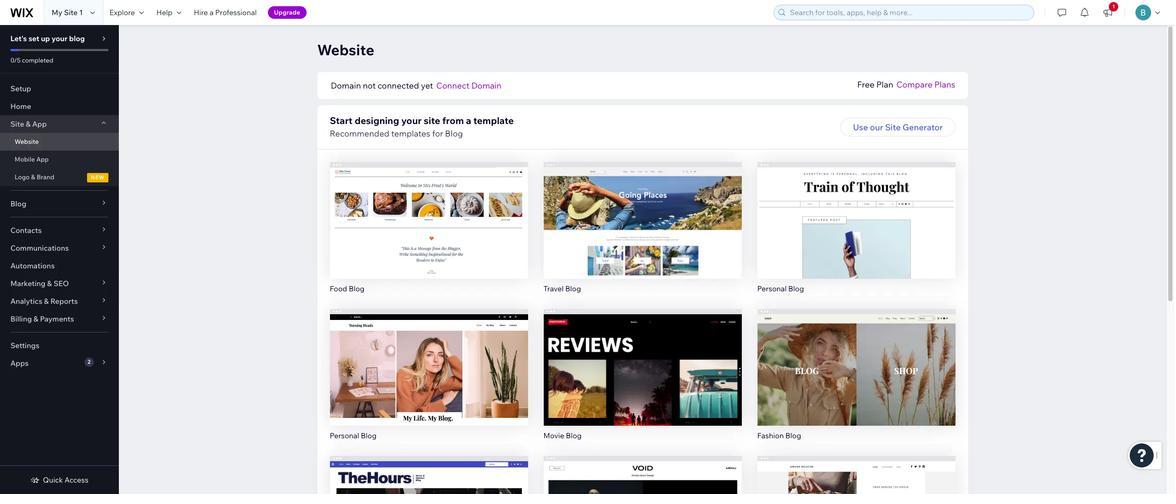 Task type: describe. For each thing, give the bounding box(es) containing it.
Search for tools, apps, help & more... field
[[787, 5, 1031, 20]]

blog
[[69, 34, 85, 43]]

sidebar element
[[0, 25, 119, 495]]

quick
[[43, 476, 63, 485]]

1 horizontal spatial personal
[[758, 284, 787, 294]]

site
[[424, 115, 440, 127]]

mobile app link
[[0, 151, 119, 168]]

use our site generator button
[[841, 118, 956, 137]]

let's set up your blog
[[10, 34, 85, 43]]

2
[[88, 359, 91, 366]]

travel blog
[[544, 284, 581, 294]]

connected
[[378, 80, 419, 91]]

upgrade button
[[268, 6, 307, 19]]

communications
[[10, 244, 69, 253]]

mobile app
[[15, 155, 49, 163]]

quick access
[[43, 476, 88, 485]]

free plan compare plans
[[858, 79, 956, 90]]

setup
[[10, 84, 31, 93]]

recommended
[[330, 128, 390, 139]]

app inside dropdown button
[[32, 119, 47, 129]]

settings link
[[0, 337, 119, 355]]

use
[[854, 122, 869, 132]]

1 vertical spatial app
[[36, 155, 49, 163]]

site inside button
[[886, 122, 901, 132]]

quick access button
[[30, 476, 88, 485]]

home
[[10, 102, 31, 111]]

generator
[[903, 122, 943, 132]]

food blog
[[330, 284, 365, 294]]

up
[[41, 34, 50, 43]]

analytics
[[10, 297, 42, 306]]

seo
[[54, 279, 69, 288]]

brand
[[37, 173, 54, 181]]

my site 1
[[52, 8, 83, 17]]

0 vertical spatial website
[[317, 41, 375, 59]]

set
[[29, 34, 39, 43]]

blog inside "popup button"
[[10, 199, 26, 209]]

logo & brand
[[15, 173, 54, 181]]

start designing your site from a template recommended templates for blog
[[330, 115, 514, 139]]

your inside 'start designing your site from a template recommended templates for blog'
[[402, 115, 422, 127]]

0 horizontal spatial personal blog
[[330, 431, 377, 441]]

1 inside button
[[1113, 3, 1116, 10]]

hire
[[194, 8, 208, 17]]

analytics & reports button
[[0, 293, 119, 310]]

plans
[[935, 79, 956, 90]]

from
[[443, 115, 464, 127]]

settings
[[10, 341, 39, 351]]

templates
[[392, 128, 431, 139]]

0/5 completed
[[10, 56, 53, 64]]

your inside 'sidebar' element
[[52, 34, 67, 43]]

0 horizontal spatial 1
[[79, 8, 83, 17]]

website link
[[0, 133, 119, 151]]

a inside 'start designing your site from a template recommended templates for blog'
[[466, 115, 472, 127]]

explore
[[110, 8, 135, 17]]

contacts
[[10, 226, 42, 235]]

billing & payments button
[[0, 310, 119, 328]]

marketing & seo button
[[0, 275, 119, 293]]

marketing
[[10, 279, 45, 288]]

& for billing
[[34, 315, 38, 324]]

apps
[[10, 359, 29, 368]]

compare plans button
[[897, 78, 956, 91]]

1 domain from the left
[[331, 80, 361, 91]]

connect domain button
[[436, 79, 502, 92]]

template
[[474, 115, 514, 127]]

marketing & seo
[[10, 279, 69, 288]]

blog inside 'start designing your site from a template recommended templates for blog'
[[445, 128, 463, 139]]

use our site generator
[[854, 122, 943, 132]]

compare
[[897, 79, 933, 90]]

completed
[[22, 56, 53, 64]]

help button
[[150, 0, 188, 25]]



Task type: locate. For each thing, give the bounding box(es) containing it.
site & app button
[[0, 115, 119, 133]]

domain
[[331, 80, 361, 91], [472, 80, 502, 91]]

view
[[419, 229, 439, 239], [633, 229, 653, 239], [847, 229, 866, 239], [419, 376, 439, 386], [633, 376, 653, 386], [847, 376, 866, 386]]

new
[[91, 174, 105, 181]]

help
[[156, 8, 173, 17]]

my
[[52, 8, 62, 17]]

1 vertical spatial personal
[[330, 431, 359, 441]]

hire a professional link
[[188, 0, 263, 25]]

free
[[858, 79, 875, 90]]

0 horizontal spatial a
[[210, 8, 214, 17]]

site & app
[[10, 119, 47, 129]]

contacts button
[[0, 222, 119, 239]]

0 horizontal spatial website
[[15, 138, 39, 146]]

your
[[52, 34, 67, 43], [402, 115, 422, 127]]

site right our
[[886, 122, 901, 132]]

domain not connected yet connect domain
[[331, 80, 502, 91]]

1 vertical spatial a
[[466, 115, 472, 127]]

0 vertical spatial personal
[[758, 284, 787, 294]]

movie
[[544, 431, 565, 441]]

0/5
[[10, 56, 21, 64]]

upgrade
[[274, 8, 300, 16]]

website inside 'sidebar' element
[[15, 138, 39, 146]]

a right hire
[[210, 8, 214, 17]]

automations link
[[0, 257, 119, 275]]

billing & payments
[[10, 315, 74, 324]]

& inside popup button
[[47, 279, 52, 288]]

0 vertical spatial personal blog
[[758, 284, 804, 294]]

2 horizontal spatial site
[[886, 122, 901, 132]]

hire a professional
[[194, 8, 257, 17]]

app
[[32, 119, 47, 129], [36, 155, 49, 163]]

& for marketing
[[47, 279, 52, 288]]

our
[[870, 122, 884, 132]]

blog
[[445, 128, 463, 139], [10, 199, 26, 209], [349, 284, 365, 294], [566, 284, 581, 294], [789, 284, 804, 294], [361, 431, 377, 441], [566, 431, 582, 441], [786, 431, 802, 441]]

1
[[1113, 3, 1116, 10], [79, 8, 83, 17]]

site down home
[[10, 119, 24, 129]]

1 horizontal spatial a
[[466, 115, 472, 127]]

fashion
[[758, 431, 784, 441]]

personal
[[758, 284, 787, 294], [330, 431, 359, 441]]

& right billing
[[34, 315, 38, 324]]

personal blog
[[758, 284, 804, 294], [330, 431, 377, 441]]

1 vertical spatial personal blog
[[330, 431, 377, 441]]

& down home
[[26, 119, 31, 129]]

site inside dropdown button
[[10, 119, 24, 129]]

automations
[[10, 261, 55, 271]]

movie blog
[[544, 431, 582, 441]]

site right "my"
[[64, 8, 78, 17]]

your up templates
[[402, 115, 422, 127]]

mobile
[[15, 155, 35, 163]]

home link
[[0, 98, 119, 115]]

1 horizontal spatial 1
[[1113, 3, 1116, 10]]

1 horizontal spatial personal blog
[[758, 284, 804, 294]]

& right logo
[[31, 173, 35, 181]]

1 button
[[1097, 0, 1120, 25]]

setup link
[[0, 80, 119, 98]]

logo
[[15, 173, 30, 181]]

fashion blog
[[758, 431, 802, 441]]

food
[[330, 284, 347, 294]]

& inside 'popup button'
[[34, 315, 38, 324]]

& left seo
[[47, 279, 52, 288]]

1 horizontal spatial website
[[317, 41, 375, 59]]

site
[[64, 8, 78, 17], [10, 119, 24, 129], [886, 122, 901, 132]]

0 horizontal spatial your
[[52, 34, 67, 43]]

0 vertical spatial app
[[32, 119, 47, 129]]

start
[[330, 115, 353, 127]]

your right up
[[52, 34, 67, 43]]

1 vertical spatial website
[[15, 138, 39, 146]]

app right the mobile at the top left of the page
[[36, 155, 49, 163]]

not
[[363, 80, 376, 91]]

0 horizontal spatial domain
[[331, 80, 361, 91]]

yet
[[421, 80, 433, 91]]

edit
[[421, 207, 437, 217], [635, 207, 651, 217], [849, 207, 865, 217], [421, 354, 437, 364], [635, 354, 651, 364], [849, 354, 865, 364]]

edit button
[[407, 203, 451, 222], [621, 203, 665, 222], [835, 203, 879, 222], [407, 350, 451, 369], [621, 350, 665, 369], [835, 350, 879, 369]]

website down site & app
[[15, 138, 39, 146]]

domain right connect at the left of page
[[472, 80, 502, 91]]

a inside hire a professional link
[[210, 8, 214, 17]]

travel
[[544, 284, 564, 294]]

0 horizontal spatial site
[[10, 119, 24, 129]]

connect
[[436, 80, 470, 91]]

professional
[[215, 8, 257, 17]]

& for site
[[26, 119, 31, 129]]

a
[[210, 8, 214, 17], [466, 115, 472, 127]]

plan
[[877, 79, 894, 90]]

&
[[26, 119, 31, 129], [31, 173, 35, 181], [47, 279, 52, 288], [44, 297, 49, 306], [34, 315, 38, 324]]

blog button
[[0, 195, 119, 213]]

designing
[[355, 115, 399, 127]]

billing
[[10, 315, 32, 324]]

reports
[[50, 297, 78, 306]]

& for analytics
[[44, 297, 49, 306]]

& for logo
[[31, 173, 35, 181]]

0 vertical spatial your
[[52, 34, 67, 43]]

payments
[[40, 315, 74, 324]]

access
[[65, 476, 88, 485]]

1 horizontal spatial domain
[[472, 80, 502, 91]]

1 horizontal spatial site
[[64, 8, 78, 17]]

2 domain from the left
[[472, 80, 502, 91]]

communications button
[[0, 239, 119, 257]]

1 vertical spatial your
[[402, 115, 422, 127]]

analytics & reports
[[10, 297, 78, 306]]

view button
[[407, 225, 451, 244], [621, 225, 665, 244], [835, 225, 879, 244], [407, 372, 451, 391], [621, 372, 665, 391], [835, 372, 879, 391]]

let's
[[10, 34, 27, 43]]

app up 'website' link
[[32, 119, 47, 129]]

a right from
[[466, 115, 472, 127]]

1 horizontal spatial your
[[402, 115, 422, 127]]

website
[[317, 41, 375, 59], [15, 138, 39, 146]]

& left reports
[[44, 297, 49, 306]]

website up not
[[317, 41, 375, 59]]

for
[[432, 128, 443, 139]]

domain left not
[[331, 80, 361, 91]]

0 horizontal spatial personal
[[330, 431, 359, 441]]

0 vertical spatial a
[[210, 8, 214, 17]]



Task type: vqa. For each thing, say whether or not it's contained in the screenshot.
Quick Access
yes



